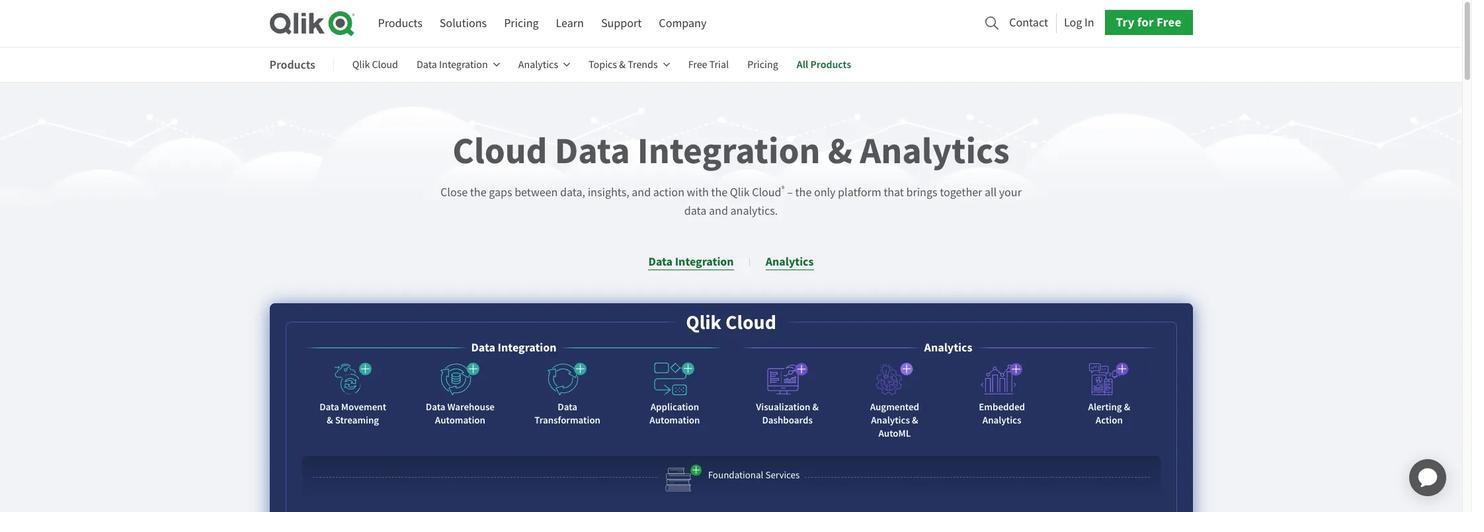 Task type: locate. For each thing, give the bounding box(es) containing it.
& right topics
[[619, 58, 626, 71]]

1 the from the left
[[470, 185, 486, 200]]

0 vertical spatial pricing link
[[504, 11, 539, 36]]

0 horizontal spatial analytics link
[[518, 49, 570, 81]]

the left gaps
[[470, 185, 486, 200]]

free trial link
[[688, 49, 729, 81]]

data
[[417, 58, 437, 71], [555, 126, 630, 176], [648, 254, 673, 270], [471, 340, 495, 356], [320, 401, 339, 414], [426, 401, 445, 414], [558, 401, 577, 414]]

products inside qlik main element
[[378, 16, 422, 31]]

and inside – the only platform that brings together all your data and analytics.
[[709, 204, 728, 219]]

& right automl
[[912, 414, 918, 427]]

try for free
[[1116, 14, 1182, 31]]

3 the from the left
[[795, 185, 812, 200]]

automation
[[435, 414, 485, 427], [650, 414, 700, 427]]

augmented analytics & automl button
[[848, 357, 941, 446]]

the
[[470, 185, 486, 200], [711, 185, 728, 200], [795, 185, 812, 200]]

1 horizontal spatial qlik cloud
[[686, 310, 776, 336]]

application automation
[[650, 401, 700, 427]]

1 vertical spatial and
[[709, 204, 728, 219]]

for
[[1137, 14, 1154, 31]]

1 vertical spatial pricing link
[[747, 49, 778, 81]]

data integration link
[[417, 49, 500, 81], [648, 254, 734, 271]]

foundational services button
[[302, 456, 1160, 500]]

pricing inside qlik main element
[[504, 16, 539, 31]]

integration down "solutions"
[[439, 58, 488, 71]]

pricing left learn
[[504, 16, 539, 31]]

products down go to the home page. image
[[270, 57, 315, 72]]

pricing link left all
[[747, 49, 778, 81]]

2 horizontal spatial the
[[795, 185, 812, 200]]

cloud data integration & analytics
[[452, 126, 1010, 176]]

& inside visualization & dashboards
[[812, 401, 819, 414]]

data inside data warehouse automation
[[426, 401, 445, 414]]

0 vertical spatial pricing
[[504, 16, 539, 31]]

1 vertical spatial analytics link
[[766, 254, 814, 271]]

application
[[651, 401, 699, 414]]

free
[[1157, 14, 1182, 31], [688, 58, 707, 71]]

0 horizontal spatial the
[[470, 185, 486, 200]]

together
[[940, 185, 982, 200]]

menu bar
[[378, 11, 707, 36]]

log in
[[1064, 15, 1094, 30]]

qlik cloud inside products "menu bar"
[[352, 58, 398, 71]]

2 automation from the left
[[650, 414, 700, 427]]

with
[[687, 185, 709, 200]]

data inside products "menu bar"
[[417, 58, 437, 71]]

and left action
[[632, 185, 651, 200]]

data warehouse automation button
[[414, 357, 507, 433]]

& right visualization
[[812, 401, 819, 414]]

the right –
[[795, 185, 812, 200]]

0 horizontal spatial qlik
[[352, 58, 370, 71]]

1 horizontal spatial the
[[711, 185, 728, 200]]

automl
[[879, 427, 911, 441]]

data transformation
[[535, 401, 601, 427]]

automation inside data warehouse automation
[[435, 414, 485, 427]]

menu bar containing products
[[378, 11, 707, 36]]

services
[[765, 469, 800, 482]]

products right all
[[811, 58, 851, 71]]

the for close the gaps between data, insights, and action with the qlik cloud ®
[[470, 185, 486, 200]]

topics
[[589, 58, 617, 71]]

1 horizontal spatial products
[[378, 16, 422, 31]]

2 horizontal spatial products
[[811, 58, 851, 71]]

action
[[653, 185, 684, 200]]

action
[[1096, 414, 1123, 427]]

analytics
[[518, 58, 558, 71], [860, 126, 1010, 176], [766, 254, 814, 270], [924, 340, 972, 356], [871, 414, 910, 427], [983, 414, 1021, 427]]

& up only
[[828, 126, 853, 176]]

0 vertical spatial qlik cloud
[[352, 58, 398, 71]]

insights,
[[588, 185, 629, 200]]

support
[[601, 16, 642, 31]]

pricing inside products "menu bar"
[[747, 58, 778, 71]]

–
[[787, 185, 793, 200]]

0 horizontal spatial products
[[270, 57, 315, 72]]

0 horizontal spatial and
[[632, 185, 651, 200]]

solutions link
[[440, 11, 487, 36]]

1 vertical spatial free
[[688, 58, 707, 71]]

your
[[999, 185, 1022, 200]]

0 vertical spatial qlik
[[352, 58, 370, 71]]

visualization & dashboards
[[756, 401, 819, 427]]

1 vertical spatial data integration link
[[648, 254, 734, 271]]

analytics.
[[730, 204, 778, 219]]

pricing left all
[[747, 58, 778, 71]]

0 vertical spatial data integration link
[[417, 49, 500, 81]]

all products
[[797, 58, 851, 71]]

free left trial
[[688, 58, 707, 71]]

1 horizontal spatial automation
[[650, 414, 700, 427]]

products up qlik cloud link
[[378, 16, 422, 31]]

analytics link down analytics.
[[766, 254, 814, 271]]

1 automation from the left
[[435, 414, 485, 427]]

0 horizontal spatial free
[[688, 58, 707, 71]]

0 vertical spatial and
[[632, 185, 651, 200]]

0 vertical spatial free
[[1157, 14, 1182, 31]]

qlik cloud
[[352, 58, 398, 71], [686, 310, 776, 336]]

2 horizontal spatial qlik
[[730, 185, 750, 200]]

1 horizontal spatial qlik
[[686, 310, 722, 336]]

products for products "link"
[[378, 16, 422, 31]]

1 horizontal spatial and
[[709, 204, 728, 219]]

pricing for right pricing link
[[747, 58, 778, 71]]

close
[[441, 185, 468, 200]]

1 horizontal spatial free
[[1157, 14, 1182, 31]]

& left streaming in the bottom left of the page
[[327, 414, 333, 427]]

1 horizontal spatial pricing
[[747, 58, 778, 71]]

& right alerting
[[1124, 401, 1130, 414]]

analytics link
[[518, 49, 570, 81], [766, 254, 814, 271]]

trial
[[709, 58, 729, 71]]

1 vertical spatial data integration
[[648, 254, 734, 270]]

the inside – the only platform that brings together all your data and analytics.
[[795, 185, 812, 200]]

0 vertical spatial analytics link
[[518, 49, 570, 81]]

between
[[515, 185, 558, 200]]

topics & trends link
[[589, 49, 670, 81]]

cloud
[[372, 58, 398, 71], [452, 126, 547, 176], [752, 185, 781, 200], [725, 310, 776, 336]]

2 vertical spatial qlik
[[686, 310, 722, 336]]

®
[[781, 184, 785, 194]]

analytics inside products "menu bar"
[[518, 58, 558, 71]]

1 vertical spatial pricing
[[747, 58, 778, 71]]

1 vertical spatial qlik cloud
[[686, 310, 776, 336]]

movement
[[341, 401, 386, 414]]

products
[[378, 16, 422, 31], [270, 57, 315, 72], [811, 58, 851, 71]]

augmented
[[870, 401, 919, 414]]

pricing link
[[504, 11, 539, 36], [747, 49, 778, 81]]

& inside products "menu bar"
[[619, 58, 626, 71]]

&
[[619, 58, 626, 71], [828, 126, 853, 176], [812, 401, 819, 414], [1124, 401, 1130, 414], [327, 414, 333, 427], [912, 414, 918, 427]]

analytics link down learn
[[518, 49, 570, 81]]

qlik
[[352, 58, 370, 71], [730, 185, 750, 200], [686, 310, 722, 336]]

platform
[[838, 185, 881, 200]]

data integration link down data
[[648, 254, 734, 271]]

embedded
[[979, 401, 1025, 414]]

application
[[1393, 444, 1462, 513]]

pricing link left learn
[[504, 11, 539, 36]]

data integration link down "solutions"
[[417, 49, 500, 81]]

0 horizontal spatial pricing
[[504, 16, 539, 31]]

0 vertical spatial data integration
[[417, 58, 488, 71]]

data integration inside products "menu bar"
[[417, 58, 488, 71]]

free right for
[[1157, 14, 1182, 31]]

products menu bar
[[270, 49, 870, 81]]

all products link
[[797, 49, 851, 81]]

all
[[797, 58, 808, 71]]

and
[[632, 185, 651, 200], [709, 204, 728, 219]]

visualization & dashboards button
[[741, 357, 834, 433]]

pricing
[[504, 16, 539, 31], [747, 58, 778, 71]]

data integration
[[417, 58, 488, 71], [648, 254, 734, 270], [471, 340, 557, 356]]

0 horizontal spatial qlik cloud
[[352, 58, 398, 71]]

0 horizontal spatial data integration link
[[417, 49, 500, 81]]

gaps
[[489, 185, 512, 200]]

0 horizontal spatial automation
[[435, 414, 485, 427]]

the right with
[[711, 185, 728, 200]]

free inside free trial link
[[688, 58, 707, 71]]

topics & trends
[[589, 58, 658, 71]]

go to the home page. image
[[270, 11, 354, 36]]

1 vertical spatial qlik
[[730, 185, 750, 200]]

integration
[[439, 58, 488, 71], [637, 126, 820, 176], [675, 254, 734, 270], [498, 340, 557, 356]]

data,
[[560, 185, 585, 200]]

alerting & action button
[[1063, 357, 1156, 433]]

log
[[1064, 15, 1082, 30]]

and right data
[[709, 204, 728, 219]]



Task type: vqa. For each thing, say whether or not it's contained in the screenshot.
Login Image
no



Task type: describe. For each thing, give the bounding box(es) containing it.
foundational
[[708, 469, 763, 482]]

automation inside "application automation" button
[[650, 414, 700, 427]]

& inside 'data movement & streaming'
[[327, 414, 333, 427]]

transformation
[[535, 414, 601, 427]]

alerting & action
[[1088, 401, 1130, 427]]

only
[[814, 185, 836, 200]]

1 horizontal spatial analytics link
[[766, 254, 814, 271]]

and inside the close the gaps between data, insights, and action with the qlik cloud ®
[[632, 185, 651, 200]]

1 horizontal spatial data integration link
[[648, 254, 734, 271]]

embedded analytics button
[[956, 357, 1048, 433]]

2 vertical spatial data integration
[[471, 340, 557, 356]]

– the only platform that brings together all your data and analytics.
[[684, 185, 1022, 219]]

support link
[[601, 11, 642, 36]]

data movement & streaming
[[320, 401, 386, 427]]

data warehouse automation
[[426, 401, 495, 427]]

free inside the "try for free" link
[[1157, 14, 1182, 31]]

menu bar inside qlik main element
[[378, 11, 707, 36]]

integration down data
[[675, 254, 734, 270]]

try for free link
[[1105, 10, 1193, 35]]

learn
[[556, 16, 584, 31]]

alerting
[[1088, 401, 1122, 414]]

dashboards
[[762, 414, 813, 427]]

foundational services
[[708, 469, 800, 482]]

free trial
[[688, 58, 729, 71]]

0 horizontal spatial pricing link
[[504, 11, 539, 36]]

augmented analytics & automl
[[870, 401, 919, 441]]

& inside alerting & action
[[1124, 401, 1130, 414]]

2 the from the left
[[711, 185, 728, 200]]

pricing for the left pricing link
[[504, 16, 539, 31]]

learn link
[[556, 11, 584, 36]]

products link
[[378, 11, 422, 36]]

contact
[[1009, 15, 1048, 30]]

data transformation button
[[521, 357, 614, 433]]

integration up with
[[637, 126, 820, 176]]

integration up data transformation button in the bottom of the page
[[498, 340, 557, 356]]

embedded analytics
[[979, 401, 1025, 427]]

data movement & streaming button
[[307, 357, 399, 433]]

contact link
[[1009, 12, 1048, 34]]

the for – the only platform that brings together all your data and analytics.
[[795, 185, 812, 200]]

visualization
[[756, 401, 810, 414]]

close the gaps between data, insights, and action with the qlik cloud ®
[[441, 184, 785, 200]]

company
[[659, 16, 707, 31]]

qlik main element
[[378, 10, 1193, 36]]

application automation button
[[629, 357, 721, 433]]

integration inside products "menu bar"
[[439, 58, 488, 71]]

products for products "menu bar"
[[270, 57, 315, 72]]

brings
[[906, 185, 938, 200]]

analytics inside augmented analytics & automl
[[871, 414, 910, 427]]

log in link
[[1064, 12, 1094, 34]]

warehouse
[[447, 401, 495, 414]]

1 horizontal spatial pricing link
[[747, 49, 778, 81]]

all
[[985, 185, 997, 200]]

streaming
[[335, 414, 379, 427]]

data inside 'data movement & streaming'
[[320, 401, 339, 414]]

qlik cloud link
[[352, 49, 398, 81]]

& inside augmented analytics & automl
[[912, 414, 918, 427]]

that
[[884, 185, 904, 200]]

solutions
[[440, 16, 487, 31]]

trends
[[628, 58, 658, 71]]

qlik inside the close the gaps between data, insights, and action with the qlik cloud ®
[[730, 185, 750, 200]]

company link
[[659, 11, 707, 36]]

data
[[684, 204, 707, 219]]

try
[[1116, 14, 1135, 31]]

cloud inside products "menu bar"
[[372, 58, 398, 71]]

cloud inside the close the gaps between data, insights, and action with the qlik cloud ®
[[752, 185, 781, 200]]

qlik inside products "menu bar"
[[352, 58, 370, 71]]

in
[[1085, 15, 1094, 30]]

analytics inside embedded analytics
[[983, 414, 1021, 427]]

data inside data transformation
[[558, 401, 577, 414]]



